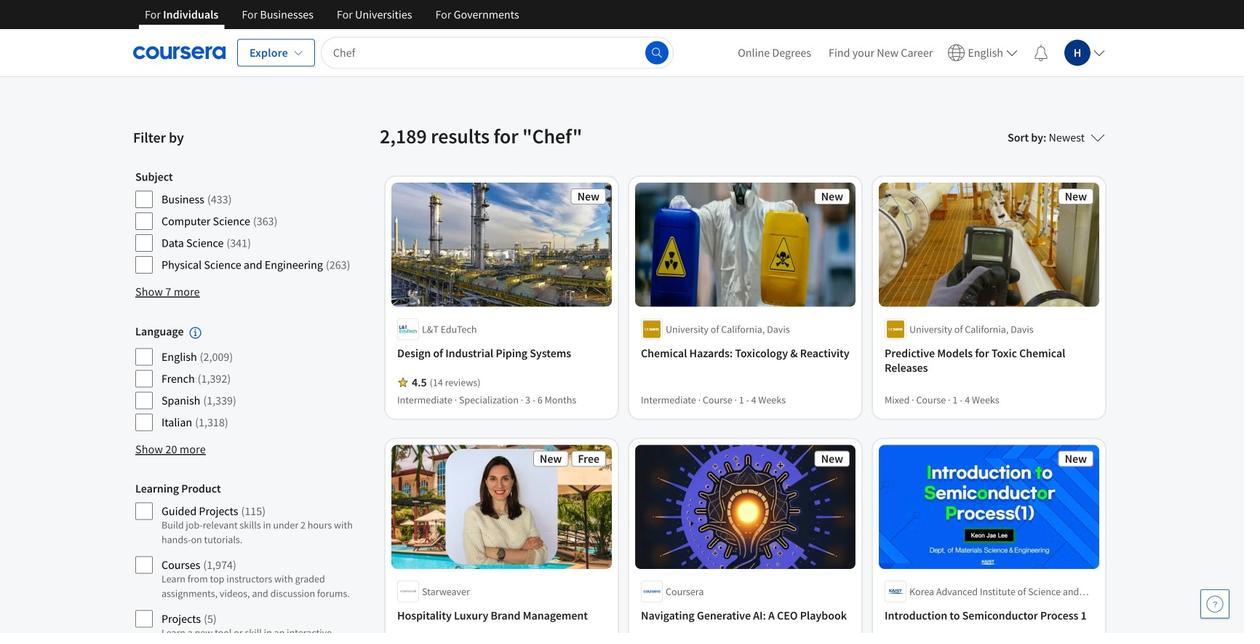 Task type: locate. For each thing, give the bounding box(es) containing it.
What do you want to learn? text field
[[321, 37, 674, 69]]

None search field
[[321, 37, 674, 69]]

2 group from the top
[[135, 324, 354, 435]]

help center image
[[1207, 595, 1224, 613]]

banner navigation
[[133, 0, 531, 29]]

1 vertical spatial group
[[135, 324, 354, 435]]

coursera image
[[133, 41, 226, 64]]

group
[[135, 170, 354, 277], [135, 324, 354, 435], [135, 481, 354, 633]]

0 vertical spatial group
[[135, 170, 354, 277]]

menu
[[729, 29, 1112, 76]]

1 group from the top
[[135, 170, 354, 277]]

2 vertical spatial group
[[135, 481, 354, 633]]



Task type: vqa. For each thing, say whether or not it's contained in the screenshot.
it in the dropdown button
no



Task type: describe. For each thing, give the bounding box(es) containing it.
3 group from the top
[[135, 481, 354, 633]]

information about this filter group image
[[190, 327, 201, 339]]



